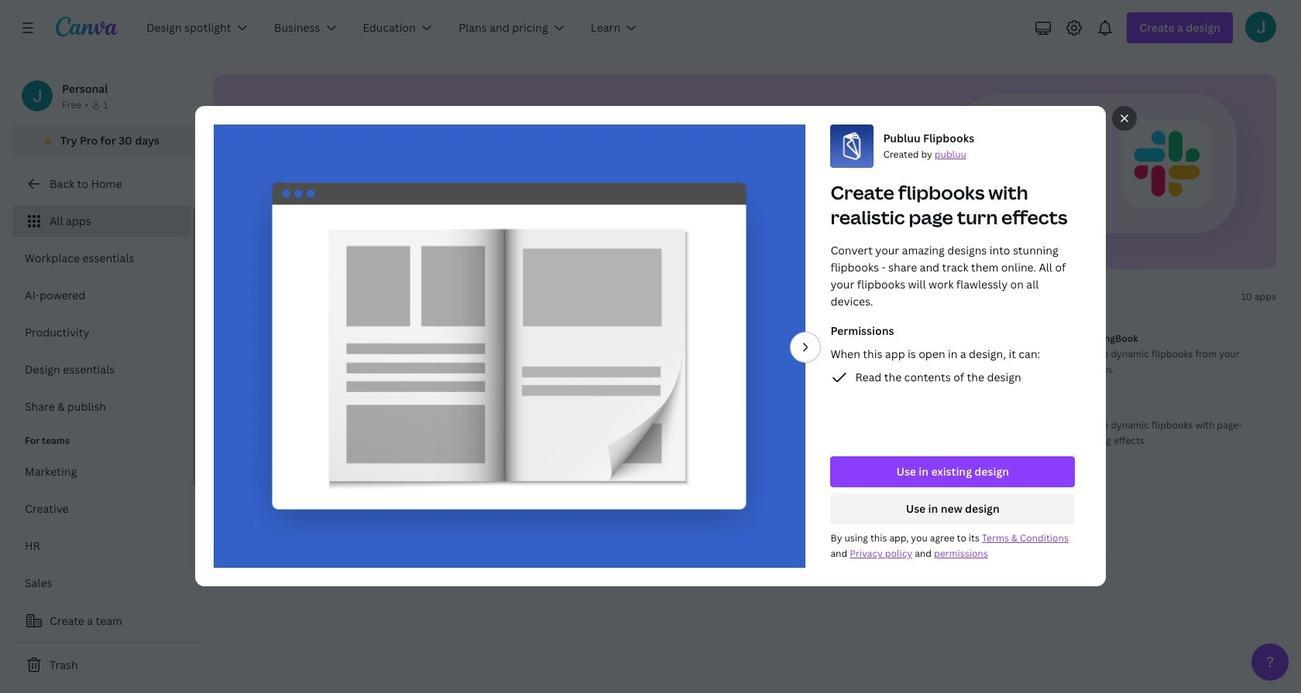 Task type: locate. For each thing, give the bounding box(es) containing it.
1 vertical spatial list
[[12, 457, 190, 599]]

2 list from the top
[[12, 457, 190, 599]]

list
[[12, 206, 190, 423], [12, 457, 190, 599]]

0 vertical spatial list
[[12, 206, 190, 423]]



Task type: vqa. For each thing, say whether or not it's contained in the screenshot.
first key from the right
no



Task type: describe. For each thing, give the bounding box(es) containing it.
top level navigation element
[[136, 12, 653, 43]]

Input field to search for apps search field
[[245, 283, 462, 312]]

an image of the canva logo, a plus sign and the slack logo image
[[948, 74, 1276, 269]]

1 list from the top
[[12, 206, 190, 423]]



